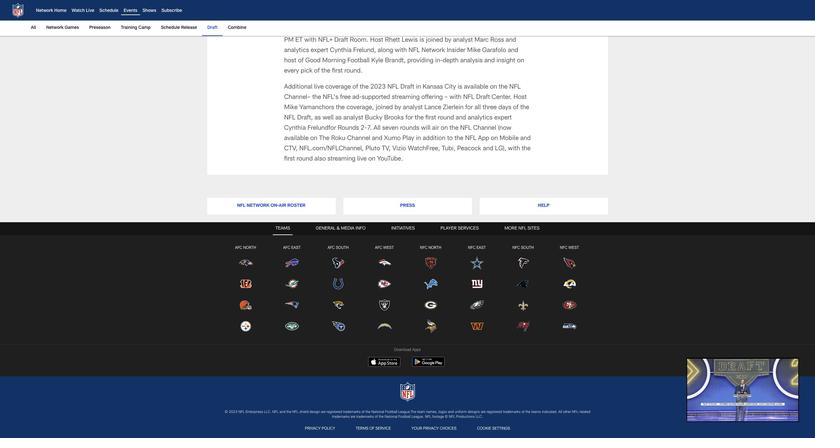 Task type: vqa. For each thing, say whether or not it's contained in the screenshot.
co- to the bottom
no



Task type: describe. For each thing, give the bounding box(es) containing it.
with down the mobile
[[508, 146, 520, 152]]

with down provides
[[304, 37, 316, 44]]

1 vertical spatial football
[[385, 411, 397, 414]]

the up the terms of service
[[366, 411, 370, 414]]

terms of service
[[356, 427, 391, 431]]

7.
[[367, 125, 372, 132]]

analysis
[[460, 58, 483, 64]]

channel–
[[284, 95, 311, 101]]

2023 inside © 2023 nfl enterprises llc. nfl and the nfl shield design are registered trademarks of the national football league.the team names, logos and uniform designs are registered trademarks of the teams indicated. all other nfl-related trademarks are trademarks of the national football league. nfl footage © nfl productions llc.
[[229, 411, 237, 414]]

page main content main content
[[0, 0, 815, 422]]

1 horizontal spatial streaming
[[392, 95, 420, 101]]

cynthia inside "nfl+ provides live coverage of the first round on thursday, april 27 beginning at 7:30 pm et with nfl+ draft room. host rhett lewis is joined by analyst marc ross and analytics expert cynthia frelund, along with nfl network insider mike garafolo and host of good morning football kyle brandt, providing in-depth analysis and insight on every pick of the first round."
[[330, 48, 352, 54]]

network inside "nfl+ provides live coverage of the first round on thursday, april 27 beginning at 7:30 pm et with nfl+ draft room. host rhett lewis is joined by analyst marc ross and analytics expert cynthia frelund, along with nfl network insider mike garafolo and host of good morning football kyle brandt, providing in-depth analysis and insight on every pick of the first round."
[[422, 48, 445, 54]]

and down zierlein
[[456, 115, 466, 122]]

network for network home
[[36, 9, 53, 13]]

seven
[[382, 125, 398, 132]]

and down garafolo
[[484, 58, 495, 64]]

0 vertical spatial available
[[464, 84, 488, 91]]

camp
[[138, 26, 151, 30]]

of up the terms of service
[[375, 416, 378, 419]]

1 vertical spatial nfl+
[[318, 37, 333, 44]]

0 horizontal spatial available
[[284, 136, 309, 142]]

round.
[[344, 68, 363, 75]]

live inside "nfl+ provides live coverage of the first round on thursday, april 27 beginning at 7:30 pm et with nfl+ draft room. host rhett lewis is joined by analyst marc ross and analytics expert cynthia frelund, along with nfl network insider mike garafolo and host of good morning football kyle brandt, providing in-depth analysis and insight on every pick of the first round."
[[326, 27, 335, 33]]

on left the
[[310, 136, 317, 142]]

draft up all
[[476, 95, 490, 101]]

0 horizontal spatial are
[[321, 411, 326, 414]]

lg),
[[495, 146, 506, 152]]

and right logos
[[448, 411, 454, 414]]

2 horizontal spatial round
[[438, 115, 454, 122]]

roku
[[331, 136, 345, 142]]

live
[[86, 9, 94, 13]]

the down morning
[[321, 68, 330, 75]]

lance
[[424, 105, 441, 111]]

kansas city chiefs image
[[377, 277, 392, 291]]

the up center.
[[499, 84, 508, 91]]

insider
[[447, 48, 466, 54]]

first down morning
[[332, 68, 343, 75]]

nfc east
[[468, 246, 486, 250]]

the left the teams
[[526, 411, 531, 414]]

network home link
[[36, 9, 67, 13]]

rounds
[[338, 125, 359, 132]]

network games link
[[44, 21, 82, 35]]

and right the mobile
[[520, 136, 531, 142]]

the down free
[[336, 105, 345, 111]]

in-
[[435, 58, 443, 64]]

joined inside additional live coverage of the 2023 nfl draft in kansas city is available on the nfl channel– the nfl's free ad-supported streaming offering – with nfl draft center. host mike yamanchors the coverage, joined by analyst lance zierlein for all three days of the nfl draft, as well as analyst bucky brooks for the first round and analytics expert cynthia frelundfor rounds 2-7. all seven rounds will air on the nfl channel (now available on the roku channel and xumo play in addition to the nfl app on mobile and ctv, nfl.com/nflchannel, pluto tv, vizio watchfree, tubi, peacock and lg), with the first round also streaming live on youtube.
[[376, 105, 393, 111]]

footer containing nfl network on-air roster
[[0, 190, 815, 438]]

vizio
[[392, 146, 406, 152]]

well
[[323, 115, 334, 122]]

navigation containing afc north
[[0, 235, 815, 341]]

the up along
[[371, 27, 380, 33]]

new york jets image
[[285, 319, 299, 334]]

with right –
[[449, 95, 462, 101]]

nfl.com/nflchannel,
[[299, 146, 364, 152]]

with up brandt,
[[395, 48, 407, 54]]

more nfl sites button
[[502, 222, 542, 235]]

the up will
[[415, 115, 424, 122]]

general & media info
[[316, 226, 366, 231]]

and down app
[[483, 146, 493, 152]]

afc for afc north
[[235, 246, 242, 250]]

help
[[538, 204, 550, 208]]

1 horizontal spatial analyst
[[403, 105, 423, 111]]

nfc for nfc north
[[420, 246, 428, 250]]

0 horizontal spatial for
[[406, 115, 413, 122]]

mike inside additional live coverage of the 2023 nfl draft in kansas city is available on the nfl channel– the nfl's free ad-supported streaming offering – with nfl draft center. host mike yamanchors the coverage, joined by analyst lance zierlein for all three days of the nfl draft, as well as analyst bucky brooks for the first round and analytics expert cynthia frelundfor rounds 2-7. all seven rounds will air on the nfl channel (now available on the roku channel and xumo play in addition to the nfl app on mobile and ctv, nfl.com/nflchannel, pluto tv, vizio watchfree, tubi, peacock and lg), with the first round also streaming live on youtube.
[[284, 105, 298, 111]]

city
[[445, 84, 456, 91]]

combine link
[[225, 21, 249, 35]]

april
[[450, 27, 463, 33]]

–
[[445, 95, 448, 101]]

training camp
[[121, 26, 151, 30]]

shows link
[[143, 9, 156, 13]]

three
[[483, 105, 497, 111]]

beginning
[[474, 27, 502, 33]]

subscribe
[[161, 9, 182, 13]]

productions
[[456, 416, 475, 419]]

to
[[447, 136, 453, 142]]

2 vertical spatial round
[[297, 156, 313, 163]]

kyle
[[371, 58, 383, 64]]

cookie
[[477, 427, 491, 431]]

help link
[[480, 198, 608, 215]]

on right insight on the top right of page
[[517, 58, 524, 64]]

coverage,
[[346, 105, 374, 111]]

east for afc east
[[291, 246, 301, 250]]

policy
[[322, 427, 335, 431]]

indicated.
[[542, 411, 558, 414]]

play
[[402, 136, 414, 142]]

rounds
[[400, 125, 419, 132]]

room.
[[350, 37, 369, 44]]

preseason link
[[87, 21, 113, 35]]

on up lewis
[[412, 27, 419, 33]]

nfl inside button
[[519, 226, 526, 231]]

dallas cowboys image
[[470, 256, 484, 270]]

more
[[505, 226, 517, 231]]

kansas
[[423, 84, 443, 91]]

along
[[378, 48, 393, 54]]

afc north
[[235, 246, 256, 250]]

all inside © 2023 nfl enterprises llc. nfl and the nfl shield design are registered trademarks of the national football league.the team names, logos and uniform designs are registered trademarks of the teams indicated. all other nfl-related trademarks are trademarks of the national football league. nfl footage © nfl productions llc.
[[558, 411, 562, 414]]

of right pick
[[314, 68, 320, 75]]

watchfree,
[[408, 146, 440, 152]]

pick
[[301, 68, 313, 75]]

2023 inside additional live coverage of the 2023 nfl draft in kansas city is available on the nfl channel– the nfl's free ad-supported streaming offering – with nfl draft center. host mike yamanchors the coverage, joined by analyst lance zierlein for all three days of the nfl draft, as well as analyst bucky brooks for the first round and analytics expert cynthia frelundfor rounds 2-7. all seven rounds will air on the nfl channel (now available on the roku channel and xumo play in addition to the nfl app on mobile and ctv, nfl.com/nflchannel, pluto tv, vizio watchfree, tubi, peacock and lg), with the first round also streaming live on youtube.
[[370, 84, 386, 91]]

the right days
[[520, 105, 529, 111]]

related
[[580, 411, 590, 414]]

the up ad-
[[360, 84, 369, 91]]

on right app
[[491, 136, 498, 142]]

pittsburgh steelers image
[[239, 319, 253, 334]]

2-
[[361, 125, 367, 132]]

lewis
[[402, 37, 418, 44]]

mike inside "nfl+ provides live coverage of the first round on thursday, april 27 beginning at 7:30 pm et with nfl+ draft room. host rhett lewis is joined by analyst marc ross and analytics expert cynthia frelund, along with nfl network insider mike garafolo and host of good morning football kyle brandt, providing in-depth analysis and insight on every pick of the first round."
[[467, 48, 481, 54]]

teams button
[[273, 222, 293, 235]]

new york giants image
[[470, 277, 484, 291]]

cincinnati bengals image
[[239, 277, 253, 291]]

on up center.
[[490, 84, 497, 91]]

2 horizontal spatial live
[[357, 156, 367, 163]]

watch live
[[72, 9, 94, 13]]

1 horizontal spatial for
[[465, 105, 473, 111]]

afc south
[[328, 246, 349, 250]]

app
[[478, 136, 489, 142]]

network home
[[36, 9, 67, 13]]

games
[[65, 26, 79, 30]]

is inside additional live coverage of the 2023 nfl draft in kansas city is available on the nfl channel– the nfl's free ad-supported streaming offering – with nfl draft center. host mike yamanchors the coverage, joined by analyst lance zierlein for all three days of the nfl draft, as well as analyst bucky brooks for the first round and analytics expert cynthia frelundfor rounds 2-7. all seven rounds will air on the nfl channel (now available on the roku channel and xumo play in addition to the nfl app on mobile and ctv, nfl.com/nflchannel, pluto tv, vizio watchfree, tubi, peacock and lg), with the first round also streaming live on youtube.
[[458, 84, 462, 91]]

afc for afc south
[[328, 246, 335, 250]]

analytics inside "nfl+ provides live coverage of the first round on thursday, april 27 beginning at 7:30 pm et with nfl+ draft room. host rhett lewis is joined by analyst marc ross and analytics expert cynthia frelund, along with nfl network insider mike garafolo and host of good morning football kyle brandt, providing in-depth analysis and insight on every pick of the first round."
[[284, 48, 309, 54]]

0 horizontal spatial analyst
[[343, 115, 363, 122]]

afc for afc west
[[375, 246, 382, 250]]

analytics inside additional live coverage of the 2023 nfl draft in kansas city is available on the nfl channel– the nfl's free ad-supported streaming offering – with nfl draft center. host mike yamanchors the coverage, joined by analyst lance zierlein for all three days of the nfl draft, as well as analyst bucky brooks for the first round and analytics expert cynthia frelundfor rounds 2-7. all seven rounds will air on the nfl channel (now available on the roku channel and xumo play in addition to the nfl app on mobile and ctv, nfl.com/nflchannel, pluto tv, vizio watchfree, tubi, peacock and lg), with the first round also streaming live on youtube.
[[468, 115, 493, 122]]

of left the teams
[[522, 411, 525, 414]]

nfc for nfc south
[[513, 246, 520, 250]]

supported
[[362, 95, 390, 101]]

nfl inside "nfl+ provides live coverage of the first round on thursday, april 27 beginning at 7:30 pm et with nfl+ draft room. host rhett lewis is joined by analyst marc ross and analytics expert cynthia frelund, along with nfl network insider mike garafolo and host of good morning football kyle brandt, providing in-depth analysis and insight on every pick of the first round."
[[409, 48, 420, 54]]

nfl's
[[323, 95, 338, 101]]

2 registered from the left
[[487, 411, 502, 414]]

the up service
[[379, 416, 384, 419]]

1 horizontal spatial channel
[[473, 125, 496, 132]]

1 vertical spatial channel
[[347, 136, 370, 142]]

providing
[[407, 58, 434, 64]]

bucky
[[365, 115, 382, 122]]

designs
[[468, 411, 480, 414]]

nfl+ provides live coverage of the first round on thursday, april 27 beginning at 7:30 pm et with nfl+ draft room. host rhett lewis is joined by analyst marc ross and analytics expert cynthia frelund, along with nfl network insider mike garafolo and host of good morning football kyle brandt, providing in-depth analysis and insight on every pick of the first round.
[[284, 27, 524, 75]]

and up insight on the top right of page
[[508, 48, 518, 54]]

1 vertical spatial ©
[[445, 416, 448, 419]]

release
[[181, 26, 197, 30]]

cynthia inside additional live coverage of the 2023 nfl draft in kansas city is available on the nfl channel– the nfl's free ad-supported streaming offering – with nfl draft center. host mike yamanchors the coverage, joined by analyst lance zierlein for all three days of the nfl draft, as well as analyst bucky brooks for the first round and analytics expert cynthia frelundfor rounds 2-7. all seven rounds will air on the nfl channel (now available on the roku channel and xumo play in addition to the nfl app on mobile and ctv, nfl.com/nflchannel, pluto tv, vizio watchfree, tubi, peacock and lg), with the first round also streaming live on youtube.
[[284, 125, 306, 132]]

and left shield
[[280, 411, 285, 414]]

2 privacy from the left
[[423, 427, 439, 431]]

uniform
[[455, 411, 467, 414]]

by inside "nfl+ provides live coverage of the first round on thursday, april 27 beginning at 7:30 pm et with nfl+ draft room. host rhett lewis is joined by analyst marc ross and analytics expert cynthia frelund, along with nfl network insider mike garafolo and host of good morning football kyle brandt, providing in-depth analysis and insight on every pick of the first round."
[[445, 37, 451, 44]]

indianapolis colts image
[[331, 277, 345, 291]]

settings
[[492, 427, 510, 431]]

nfc north
[[420, 246, 441, 250]]

1 vertical spatial national
[[385, 416, 397, 419]]

round inside "nfl+ provides live coverage of the first round on thursday, april 27 beginning at 7:30 pm et with nfl+ draft room. host rhett lewis is joined by analyst marc ross and analytics expert cynthia frelund, along with nfl network insider mike garafolo and host of good morning football kyle brandt, providing in-depth analysis and insight on every pick of the first round."
[[395, 27, 411, 33]]

media
[[341, 226, 354, 231]]

of up the terms
[[362, 411, 365, 414]]

rhett
[[385, 37, 400, 44]]

frelundfor
[[308, 125, 336, 132]]

nfl shield image
[[10, 3, 26, 18]]

tampa bay buccaneers image
[[516, 319, 530, 334]]

seattle seahawks image
[[562, 319, 577, 334]]

morning
[[322, 58, 346, 64]]

27
[[464, 27, 472, 33]]

the right lg), at the right top
[[522, 146, 531, 152]]

and up pluto
[[372, 136, 382, 142]]

of up ad-
[[353, 84, 358, 91]]

initiatives
[[391, 226, 415, 231]]

teams
[[531, 411, 541, 414]]

on-
[[271, 204, 279, 208]]

1 registered from the left
[[327, 411, 342, 414]]

first up rhett
[[382, 27, 393, 33]]

football inside "nfl+ provides live coverage of the first round on thursday, april 27 beginning at 7:30 pm et with nfl+ draft room. host rhett lewis is joined by analyst marc ross and analytics expert cynthia frelund, along with nfl network insider mike garafolo and host of good morning football kyle brandt, providing in-depth analysis and insight on every pick of the first round."
[[347, 58, 370, 64]]

afc west
[[375, 246, 394, 250]]

coverage inside additional live coverage of the 2023 nfl draft in kansas city is available on the nfl channel– the nfl's free ad-supported streaming offering – with nfl draft center. host mike yamanchors the coverage, joined by analyst lance zierlein for all three days of the nfl draft, as well as analyst bucky brooks for the first round and analytics expert cynthia frelundfor rounds 2-7. all seven rounds will air on the nfl channel (now available on the roku channel and xumo play in addition to the nfl app on mobile and ctv, nfl.com/nflchannel, pluto tv, vizio watchfree, tubi, peacock and lg), with the first round also streaming live on youtube.
[[325, 84, 351, 91]]

brandt,
[[385, 58, 406, 64]]

buffalo bills image
[[285, 256, 299, 270]]

nfc south
[[513, 246, 534, 250]]

cookie settings button
[[475, 425, 513, 433]]

will
[[421, 125, 430, 132]]



Task type: locate. For each thing, give the bounding box(es) containing it.
draft left kansas
[[400, 84, 414, 91]]

all left the other
[[558, 411, 562, 414]]

0 vertical spatial football
[[347, 58, 370, 64]]

the up yamanchors
[[312, 95, 321, 101]]

0 vertical spatial host
[[370, 37, 383, 44]]

round left also
[[297, 156, 313, 163]]

draft left room.
[[334, 37, 348, 44]]

1 vertical spatial analytics
[[468, 115, 493, 122]]

ctv,
[[284, 146, 298, 152]]

as down yamanchors
[[315, 115, 321, 122]]

1 west from the left
[[383, 246, 394, 250]]

schedule for schedule release
[[161, 26, 180, 30]]

0 horizontal spatial cynthia
[[284, 125, 306, 132]]

analytics
[[284, 48, 309, 54], [468, 115, 493, 122]]

0 vertical spatial is
[[420, 37, 424, 44]]

tab list
[[0, 222, 815, 344]]

0 horizontal spatial expert
[[311, 48, 328, 54]]

events
[[124, 9, 137, 13]]

every
[[284, 68, 299, 75]]

privacy left policy
[[305, 427, 321, 431]]

center.
[[492, 95, 512, 101]]

denver broncos image
[[377, 256, 392, 270]]

south up atlanta falcons icon
[[521, 246, 534, 250]]

analyst inside "nfl+ provides live coverage of the first round on thursday, april 27 beginning at 7:30 pm et with nfl+ draft room. host rhett lewis is joined by analyst marc ross and analytics expert cynthia frelund, along with nfl network insider mike garafolo and host of good morning football kyle brandt, providing in-depth analysis and insight on every pick of the first round."
[[453, 37, 473, 44]]

0 horizontal spatial south
[[336, 246, 349, 250]]

all inside additional live coverage of the 2023 nfl draft in kansas city is available on the nfl channel– the nfl's free ad-supported streaming offering – with nfl draft center. host mike yamanchors the coverage, joined by analyst lance zierlein for all three days of the nfl draft, as well as analyst bucky brooks for the first round and analytics expert cynthia frelundfor rounds 2-7. all seven rounds will air on the nfl channel (now available on the roku channel and xumo play in addition to the nfl app on mobile and ctv, nfl.com/nflchannel, pluto tv, vizio watchfree, tubi, peacock and lg), with the first round also streaming live on youtube.
[[374, 125, 381, 132]]

1 horizontal spatial nfl+
[[318, 37, 333, 44]]

are up terms of service "link"
[[351, 416, 355, 419]]

joined down the thursday,
[[426, 37, 443, 44]]

cleveland browns image
[[239, 298, 253, 312]]

draft inside "nfl+ provides live coverage of the first round on thursday, april 27 beginning at 7:30 pm et with nfl+ draft room. host rhett lewis is joined by analyst marc ross and analytics expert cynthia frelund, along with nfl network insider mike garafolo and host of good morning football kyle brandt, providing in-depth analysis and insight on every pick of the first round."
[[334, 37, 348, 44]]

as
[[315, 115, 321, 122], [335, 115, 342, 122]]

afc for afc east
[[283, 246, 290, 250]]

design
[[310, 411, 320, 414]]

footer
[[0, 190, 815, 438]]

round down zierlein
[[438, 115, 454, 122]]

4 afc from the left
[[375, 246, 382, 250]]

chicago bears image
[[424, 256, 438, 270]]

of right host
[[298, 58, 304, 64]]

1 north from the left
[[243, 246, 256, 250]]

3 nfc from the left
[[513, 246, 520, 250]]

banner containing network home
[[0, 0, 815, 36]]

afc up baltimore ravens icon
[[235, 246, 242, 250]]

team
[[417, 411, 425, 414]]

nfl-
[[572, 411, 580, 414]]

las vegas raiders image
[[377, 298, 392, 312]]

expert up the good
[[311, 48, 328, 54]]

1 vertical spatial is
[[458, 84, 462, 91]]

free
[[340, 95, 351, 101]]

all
[[31, 26, 36, 30], [374, 125, 381, 132], [558, 411, 562, 414]]

streaming up brooks
[[392, 95, 420, 101]]

all down network home link
[[31, 26, 36, 30]]

shows
[[143, 9, 156, 13]]

1 vertical spatial 2023
[[229, 411, 237, 414]]

player services button
[[438, 222, 481, 235]]

nfl+ up "pm"
[[284, 27, 299, 33]]

1 horizontal spatial available
[[464, 84, 488, 91]]

1 horizontal spatial east
[[477, 246, 486, 250]]

west for nfc west
[[568, 246, 579, 250]]

is inside "nfl+ provides live coverage of the first round on thursday, april 27 beginning at 7:30 pm et with nfl+ draft room. host rhett lewis is joined by analyst marc ross and analytics expert cynthia frelund, along with nfl network insider mike garafolo and host of good morning football kyle brandt, providing in-depth analysis and insight on every pick of the first round."
[[420, 37, 424, 44]]

nfl
[[409, 48, 420, 54], [387, 84, 399, 91], [509, 84, 521, 91], [463, 95, 475, 101], [284, 115, 296, 122], [460, 125, 472, 132], [465, 136, 476, 142], [237, 204, 246, 208], [519, 226, 526, 231], [238, 411, 245, 414], [272, 411, 279, 414], [292, 411, 298, 414], [425, 416, 431, 419], [449, 416, 455, 419]]

registered up policy
[[327, 411, 342, 414]]

all link
[[31, 21, 39, 35]]

get it on google play image
[[410, 355, 447, 369]]

first down ctv, on the top of the page
[[284, 156, 295, 163]]

cookie settings
[[477, 427, 510, 431]]

0 vertical spatial joined
[[426, 37, 443, 44]]

navigation
[[0, 235, 815, 341]]

0 vertical spatial channel
[[473, 125, 496, 132]]

0 vertical spatial mike
[[467, 48, 481, 54]]

of up room.
[[364, 27, 370, 33]]

the left shield
[[286, 411, 291, 414]]

nfc up atlanta falcons icon
[[513, 246, 520, 250]]

new england patriots image
[[285, 298, 299, 312]]

0 vertical spatial llc.
[[264, 411, 271, 414]]

2 in from the top
[[416, 136, 421, 142]]

1 vertical spatial mike
[[284, 105, 298, 111]]

coverage inside "nfl+ provides live coverage of the first round on thursday, april 27 beginning at 7:30 pm et with nfl+ draft room. host rhett lewis is joined by analyst marc ross and analytics expert cynthia frelund, along with nfl network insider mike garafolo and host of good morning football kyle brandt, providing in-depth analysis and insight on every pick of the first round."
[[337, 27, 363, 33]]

2 vertical spatial all
[[558, 411, 562, 414]]

addition
[[423, 136, 446, 142]]

events link
[[124, 9, 137, 13]]

cynthia down draft,
[[284, 125, 306, 132]]

©
[[225, 411, 228, 414], [445, 416, 448, 419]]

more nfl sites
[[505, 226, 540, 231]]

nfc for nfc east
[[468, 246, 476, 250]]

south up houston texans image
[[336, 246, 349, 250]]

2 east from the left
[[477, 246, 486, 250]]

coverage up free
[[325, 84, 351, 91]]

shield
[[299, 411, 309, 414]]

2 afc from the left
[[283, 246, 290, 250]]

1 vertical spatial joined
[[376, 105, 393, 111]]

philadelphia eagles image
[[470, 298, 484, 312]]

los angeles chargers image
[[377, 319, 392, 334]]

1 horizontal spatial round
[[395, 27, 411, 33]]

brooks
[[384, 115, 404, 122]]

1 horizontal spatial cynthia
[[330, 48, 352, 54]]

teams
[[276, 226, 290, 231]]

banner
[[0, 0, 815, 36]]

north for nfc north
[[429, 246, 441, 250]]

download apps
[[394, 348, 421, 352]]

afc east
[[283, 246, 301, 250]]

cynthia
[[330, 48, 352, 54], [284, 125, 306, 132]]

1 horizontal spatial are
[[351, 416, 355, 419]]

west for afc west
[[383, 246, 394, 250]]

network left games on the left top of page
[[46, 26, 63, 30]]

joined down supported
[[376, 105, 393, 111]]

1 vertical spatial round
[[438, 115, 454, 122]]

1 horizontal spatial analytics
[[468, 115, 493, 122]]

first down "lance"
[[425, 115, 436, 122]]

nfl+ down provides
[[318, 37, 333, 44]]

of right days
[[513, 105, 519, 111]]

green bay packers image
[[424, 298, 438, 312]]

north for afc north
[[243, 246, 256, 250]]

your privacy choices
[[412, 427, 457, 431]]

0 horizontal spatial north
[[243, 246, 256, 250]]

network left home
[[36, 9, 53, 13]]

2 horizontal spatial are
[[481, 411, 486, 414]]

0 horizontal spatial all
[[31, 26, 36, 30]]

schedule right 'live'
[[99, 9, 118, 13]]

1 horizontal spatial joined
[[426, 37, 443, 44]]

privacy down the "footage"
[[423, 427, 439, 431]]

cynthia up morning
[[330, 48, 352, 54]]

tab list containing teams
[[0, 222, 815, 344]]

1 vertical spatial live
[[314, 84, 324, 91]]

2 vertical spatial football
[[398, 416, 411, 419]]

network games
[[46, 26, 79, 30]]

nfc up the dallas cowboys image
[[468, 246, 476, 250]]

the up to
[[450, 125, 459, 132]]

is
[[420, 37, 424, 44], [458, 84, 462, 91]]

yamanchors
[[299, 105, 334, 111]]

draft right release
[[207, 26, 218, 30]]

available up ctv, on the top of the page
[[284, 136, 309, 142]]

0 horizontal spatial streaming
[[328, 156, 356, 163]]

footage
[[432, 416, 444, 419]]

carolina panthers image
[[516, 277, 530, 291]]

channel up app
[[473, 125, 496, 132]]

baltimore ravens image
[[239, 256, 253, 270]]

afc up buffalo bills image
[[283, 246, 290, 250]]

north up baltimore ravens icon
[[243, 246, 256, 250]]

1 in from the top
[[416, 84, 421, 91]]

1 horizontal spatial as
[[335, 115, 342, 122]]

coverage
[[337, 27, 363, 33], [325, 84, 351, 91]]

1 horizontal spatial north
[[429, 246, 441, 250]]

1 vertical spatial network
[[46, 26, 63, 30]]

provides
[[300, 27, 324, 33]]

general & media info button
[[313, 222, 368, 235]]

arizona cardinals image
[[562, 256, 577, 270]]

1 vertical spatial cynthia
[[284, 125, 306, 132]]

national up service
[[385, 416, 397, 419]]

2 horizontal spatial all
[[558, 411, 562, 414]]

for left all
[[465, 105, 473, 111]]

los angeles rams image
[[562, 277, 577, 291]]

2 nfc from the left
[[468, 246, 476, 250]]

live right provides
[[326, 27, 335, 33]]

the right to
[[455, 136, 463, 142]]

1 horizontal spatial by
[[445, 37, 451, 44]]

et
[[295, 37, 303, 44]]

1 horizontal spatial mike
[[467, 48, 481, 54]]

1 vertical spatial schedule
[[161, 26, 180, 30]]

analyst down 27
[[453, 37, 473, 44]]

0 vertical spatial cynthia
[[330, 48, 352, 54]]

privacy policy link
[[302, 425, 338, 433]]

expert inside "nfl+ provides live coverage of the first round on thursday, april 27 beginning at 7:30 pm et with nfl+ draft room. host rhett lewis is joined by analyst marc ross and analytics expert cynthia frelund, along with nfl network insider mike garafolo and host of good morning football kyle brandt, providing in-depth analysis and insight on every pick of the first round."
[[311, 48, 328, 54]]

football up "round."
[[347, 58, 370, 64]]

schedule release link
[[158, 21, 200, 35]]

home
[[54, 9, 67, 13]]

all right the 7.
[[374, 125, 381, 132]]

1 vertical spatial analyst
[[403, 105, 423, 111]]

0 horizontal spatial analytics
[[284, 48, 309, 54]]

other
[[563, 411, 571, 414]]

0 vertical spatial live
[[326, 27, 335, 33]]

mike up 'analysis'
[[467, 48, 481, 54]]

joined inside "nfl+ provides live coverage of the first round on thursday, april 27 beginning at 7:30 pm et with nfl+ draft room. host rhett lewis is joined by analyst marc ross and analytics expert cynthia frelund, along with nfl network insider mike garafolo and host of good morning football kyle brandt, providing in-depth analysis and insight on every pick of the first round."
[[426, 37, 443, 44]]

and down 'at' on the right of page
[[506, 37, 516, 44]]

host up along
[[370, 37, 383, 44]]

1 afc from the left
[[235, 246, 242, 250]]

2 as from the left
[[335, 115, 342, 122]]

1 nfc from the left
[[420, 246, 428, 250]]

nfc up arizona cardinals "image"
[[560, 246, 567, 250]]

1 east from the left
[[291, 246, 301, 250]]

zierlein
[[443, 105, 464, 111]]

0 vertical spatial round
[[395, 27, 411, 33]]

4 nfc from the left
[[560, 246, 567, 250]]

network for network games
[[46, 26, 63, 30]]

1 horizontal spatial west
[[568, 246, 579, 250]]

host inside additional live coverage of the 2023 nfl draft in kansas city is available on the nfl channel– the nfl's free ad-supported streaming offering – with nfl draft center. host mike yamanchors the coverage, joined by analyst lance zierlein for all three days of the nfl draft, as well as analyst bucky brooks for the first round and analytics expert cynthia frelundfor rounds 2-7. all seven rounds will air on the nfl channel (now available on the roku channel and xumo play in addition to the nfl app on mobile and ctv, nfl.com/nflchannel, pluto tv, vizio watchfree, tubi, peacock and lg), with the first round also streaming live on youtube.
[[514, 95, 527, 101]]

training camp link
[[118, 21, 153, 35]]

analyst up rounds
[[343, 115, 363, 122]]

1 south from the left
[[336, 246, 349, 250]]

analytics down all
[[468, 115, 493, 122]]

football
[[347, 58, 370, 64], [385, 411, 397, 414], [398, 416, 411, 419]]

1 vertical spatial llc.
[[476, 416, 483, 419]]

detroit lions image
[[424, 277, 438, 291]]

expert inside additional live coverage of the 2023 nfl draft in kansas city is available on the nfl channel– the nfl's free ad-supported streaming offering – with nfl draft center. host mike yamanchors the coverage, joined by analyst lance zierlein for all three days of the nfl draft, as well as analyst bucky brooks for the first round and analytics expert cynthia frelundfor rounds 2-7. all seven rounds will air on the nfl channel (now available on the roku channel and xumo play in addition to the nfl app on mobile and ctv, nfl.com/nflchannel, pluto tv, vizio watchfree, tubi, peacock and lg), with the first round also streaming live on youtube.
[[494, 115, 512, 122]]

ross
[[490, 37, 504, 44]]

3 afc from the left
[[328, 246, 335, 250]]

national
[[371, 411, 384, 414], [385, 416, 397, 419]]

2023
[[370, 84, 386, 91], [229, 411, 237, 414]]

0 horizontal spatial channel
[[347, 136, 370, 142]]

houston texans image
[[331, 256, 345, 270]]

llc.
[[264, 411, 271, 414], [476, 416, 483, 419]]

0 vertical spatial 2023
[[370, 84, 386, 91]]

east for nfc east
[[477, 246, 486, 250]]

south for afc south
[[336, 246, 349, 250]]

0 vertical spatial network
[[36, 9, 53, 13]]

and
[[506, 37, 516, 44], [508, 48, 518, 54], [484, 58, 495, 64], [456, 115, 466, 122], [372, 136, 382, 142], [520, 136, 531, 142], [483, 146, 493, 152], [280, 411, 285, 414], [448, 411, 454, 414]]

0 horizontal spatial is
[[420, 37, 424, 44]]

east up buffalo bills image
[[291, 246, 301, 250]]

1 vertical spatial by
[[395, 105, 401, 111]]

afc up denver broncos image
[[375, 246, 382, 250]]

san francisco 49ers image
[[562, 298, 577, 312]]

schedule for schedule
[[99, 9, 118, 13]]

1 as from the left
[[315, 115, 321, 122]]

north up chicago bears image
[[429, 246, 441, 250]]

watch live link
[[72, 9, 94, 13]]

(now
[[498, 125, 511, 132]]

0 horizontal spatial llc.
[[264, 411, 271, 414]]

1 horizontal spatial expert
[[494, 115, 512, 122]]

of
[[364, 27, 370, 33], [298, 58, 304, 64], [314, 68, 320, 75], [353, 84, 358, 91], [513, 105, 519, 111], [362, 411, 365, 414], [522, 411, 525, 414], [375, 416, 378, 419], [369, 427, 374, 431]]

0 vertical spatial analytics
[[284, 48, 309, 54]]

2 horizontal spatial football
[[398, 416, 411, 419]]

host inside "nfl+ provides live coverage of the first round on thursday, april 27 beginning at 7:30 pm et with nfl+ draft room. host rhett lewis is joined by analyst marc ross and analytics expert cynthia frelund, along with nfl network insider mike garafolo and host of good morning football kyle brandt, providing in-depth analysis and insight on every pick of the first round."
[[370, 37, 383, 44]]

0 vertical spatial expert
[[311, 48, 328, 54]]

washington commanders image
[[470, 319, 484, 334]]

training
[[121, 26, 137, 30]]

offering
[[421, 95, 443, 101]]

1 vertical spatial in
[[416, 136, 421, 142]]

1 vertical spatial coverage
[[325, 84, 351, 91]]

at
[[503, 27, 509, 33]]

new orleans saints image
[[516, 298, 530, 312]]

1 horizontal spatial 2023
[[370, 84, 386, 91]]

press
[[400, 204, 415, 208]]

nfc for nfc west
[[560, 246, 567, 250]]

0 horizontal spatial east
[[291, 246, 301, 250]]

2 west from the left
[[568, 246, 579, 250]]

by up insider
[[445, 37, 451, 44]]

by inside additional live coverage of the 2023 nfl draft in kansas city is available on the nfl channel– the nfl's free ad-supported streaming offering – with nfl draft center. host mike yamanchors the coverage, joined by analyst lance zierlein for all three days of the nfl draft, as well as analyst bucky brooks for the first round and analytics expert cynthia frelundfor rounds 2-7. all seven rounds will air on the nfl channel (now available on the roku channel and xumo play in addition to the nfl app on mobile and ctv, nfl.com/nflchannel, pluto tv, vizio watchfree, tubi, peacock and lg), with the first round also streaming live on youtube.
[[395, 105, 401, 111]]

schedule link
[[99, 9, 118, 13]]

by
[[445, 37, 451, 44], [395, 105, 401, 111]]

football down league.the
[[398, 416, 411, 419]]

ad-
[[352, 95, 362, 101]]

afc up houston texans image
[[328, 246, 335, 250]]

host
[[370, 37, 383, 44], [514, 95, 527, 101]]

on right air
[[441, 125, 448, 132]]

1 vertical spatial streaming
[[328, 156, 356, 163]]

trademarks
[[343, 411, 361, 414], [503, 411, 521, 414], [332, 416, 350, 419], [356, 416, 374, 419]]

&
[[337, 226, 340, 231]]

1 horizontal spatial schedule
[[161, 26, 180, 30]]

0 horizontal spatial nfl+
[[284, 27, 299, 33]]

atlanta falcons image
[[516, 256, 530, 270]]

0 horizontal spatial mike
[[284, 105, 298, 111]]

draft link
[[205, 21, 220, 35]]

minnesota vikings image
[[424, 319, 438, 334]]

2 vertical spatial network
[[422, 48, 445, 54]]

miami dolphins image
[[285, 277, 299, 291]]

depth
[[443, 58, 459, 64]]

0 horizontal spatial joined
[[376, 105, 393, 111]]

7:30
[[510, 27, 524, 33]]

channel
[[473, 125, 496, 132], [347, 136, 370, 142]]

north
[[243, 246, 256, 250], [429, 246, 441, 250]]

0 vertical spatial ©
[[225, 411, 228, 414]]

llc. down designs
[[476, 416, 483, 419]]

in left kansas
[[416, 84, 421, 91]]

national up the terms of service
[[371, 411, 384, 414]]

league.
[[412, 416, 424, 419]]

of inside "link"
[[369, 427, 374, 431]]

2 north from the left
[[429, 246, 441, 250]]

0 horizontal spatial ©
[[225, 411, 228, 414]]

mobile
[[500, 136, 519, 142]]

expert up (now
[[494, 115, 512, 122]]

registered up cookie settings
[[487, 411, 502, 414]]

tv,
[[382, 146, 391, 152]]

marc
[[475, 37, 489, 44]]

0 vertical spatial by
[[445, 37, 451, 44]]

nfc west
[[560, 246, 579, 250]]

1 privacy from the left
[[305, 427, 321, 431]]

0 vertical spatial streaming
[[392, 95, 420, 101]]

terms
[[356, 427, 368, 431]]

on down pluto
[[368, 156, 375, 163]]

0 vertical spatial nfl+
[[284, 27, 299, 33]]

0 horizontal spatial as
[[315, 115, 321, 122]]

1 vertical spatial available
[[284, 136, 309, 142]]

round
[[395, 27, 411, 33], [438, 115, 454, 122], [297, 156, 313, 163]]

mike down channel–
[[284, 105, 298, 111]]

0 horizontal spatial national
[[371, 411, 384, 414]]

south for nfc south
[[521, 246, 534, 250]]

the
[[319, 136, 329, 142]]

west up denver broncos image
[[383, 246, 394, 250]]

draft
[[207, 26, 218, 30], [334, 37, 348, 44], [400, 84, 414, 91], [476, 95, 490, 101]]

0 vertical spatial all
[[31, 26, 36, 30]]

pm
[[284, 37, 294, 44]]

1 horizontal spatial privacy
[[423, 427, 439, 431]]

east
[[291, 246, 301, 250], [477, 246, 486, 250]]

0 vertical spatial for
[[465, 105, 473, 111]]

1 vertical spatial expert
[[494, 115, 512, 122]]

channel down 2-
[[347, 136, 370, 142]]

for up rounds
[[406, 115, 413, 122]]

terms of service link
[[353, 425, 394, 433]]

0 horizontal spatial round
[[297, 156, 313, 163]]

0 horizontal spatial registered
[[327, 411, 342, 414]]

0 horizontal spatial by
[[395, 105, 401, 111]]

west up arizona cardinals "image"
[[568, 246, 579, 250]]

0 horizontal spatial host
[[370, 37, 383, 44]]

jacksonville jaguars image
[[331, 298, 345, 312]]

info
[[356, 226, 366, 231]]

0 vertical spatial national
[[371, 411, 384, 414]]

streaming
[[392, 95, 420, 101], [328, 156, 356, 163]]

of right the terms
[[369, 427, 374, 431]]

tennessee titans image
[[331, 319, 345, 334]]

0 horizontal spatial live
[[314, 84, 324, 91]]

east up the dallas cowboys image
[[477, 246, 486, 250]]

1 vertical spatial host
[[514, 95, 527, 101]]

league.the
[[398, 411, 416, 414]]

your
[[412, 427, 422, 431]]

2023 up supported
[[370, 84, 386, 91]]

2 south from the left
[[521, 246, 534, 250]]

nfl network on-air roster
[[237, 204, 306, 208]]

are right designs
[[481, 411, 486, 414]]

download on the apple store image
[[368, 357, 400, 367]]

1 horizontal spatial llc.
[[476, 416, 483, 419]]

1 horizontal spatial host
[[514, 95, 527, 101]]



